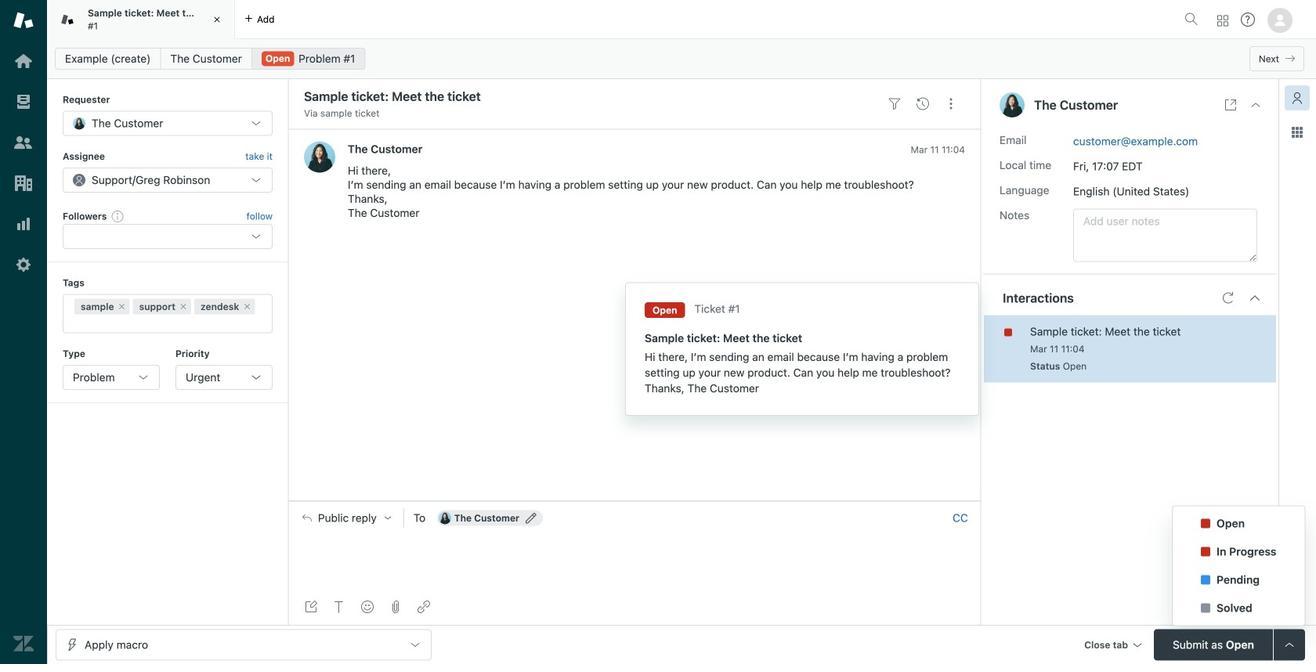 Task type: describe. For each thing, give the bounding box(es) containing it.
apps image
[[1292, 126, 1304, 139]]

add attachment image
[[390, 601, 402, 614]]

events image
[[917, 98, 929, 110]]

customers image
[[13, 132, 34, 153]]

customer context image
[[1292, 92, 1304, 104]]

filter image
[[889, 98, 901, 110]]

tabs tab list
[[47, 0, 1179, 39]]

secondary element
[[47, 43, 1317, 74]]

Mar 11 11:04 text field
[[1031, 344, 1085, 355]]

avatar image
[[304, 141, 335, 173]]

2 remove image from the left
[[179, 302, 188, 312]]

views image
[[13, 92, 34, 112]]

get help image
[[1241, 13, 1255, 27]]

Add user notes text field
[[1074, 209, 1258, 262]]



Task type: vqa. For each thing, say whether or not it's contained in the screenshot.
secondary Element
yes



Task type: locate. For each thing, give the bounding box(es) containing it.
add link (cmd k) image
[[418, 601, 430, 614]]

format text image
[[333, 601, 346, 614]]

1 horizontal spatial remove image
[[179, 302, 188, 312]]

remove image
[[242, 302, 252, 312]]

tooltip
[[621, 278, 984, 421]]

remove image
[[117, 302, 127, 312], [179, 302, 188, 312]]

Mar 11 11:04 text field
[[911, 144, 966, 155]]

hide composer image
[[629, 495, 641, 508]]

Subject field
[[301, 87, 878, 106]]

close image
[[1250, 99, 1263, 111]]

customer@example.com image
[[439, 512, 451, 525]]

user image
[[1000, 92, 1025, 118]]

main element
[[0, 0, 47, 665]]

admin image
[[13, 255, 34, 275]]

zendesk products image
[[1218, 15, 1229, 26]]

view more details image
[[1225, 99, 1237, 111]]

zendesk image
[[13, 634, 34, 654]]

close image
[[209, 12, 225, 27]]

zendesk support image
[[13, 10, 34, 31]]

ticket actions image
[[945, 98, 958, 110]]

info on adding followers image
[[112, 210, 124, 223]]

1 remove image from the left
[[117, 302, 127, 312]]

draft mode image
[[305, 601, 317, 614]]

tab
[[47, 0, 235, 39]]

0 horizontal spatial remove image
[[117, 302, 127, 312]]

organizations image
[[13, 173, 34, 194]]

edit user image
[[526, 513, 537, 524]]

get started image
[[13, 51, 34, 71]]

reporting image
[[13, 214, 34, 234]]

insert emojis image
[[361, 601, 374, 614]]

displays possible ticket submission types image
[[1284, 639, 1296, 652]]



